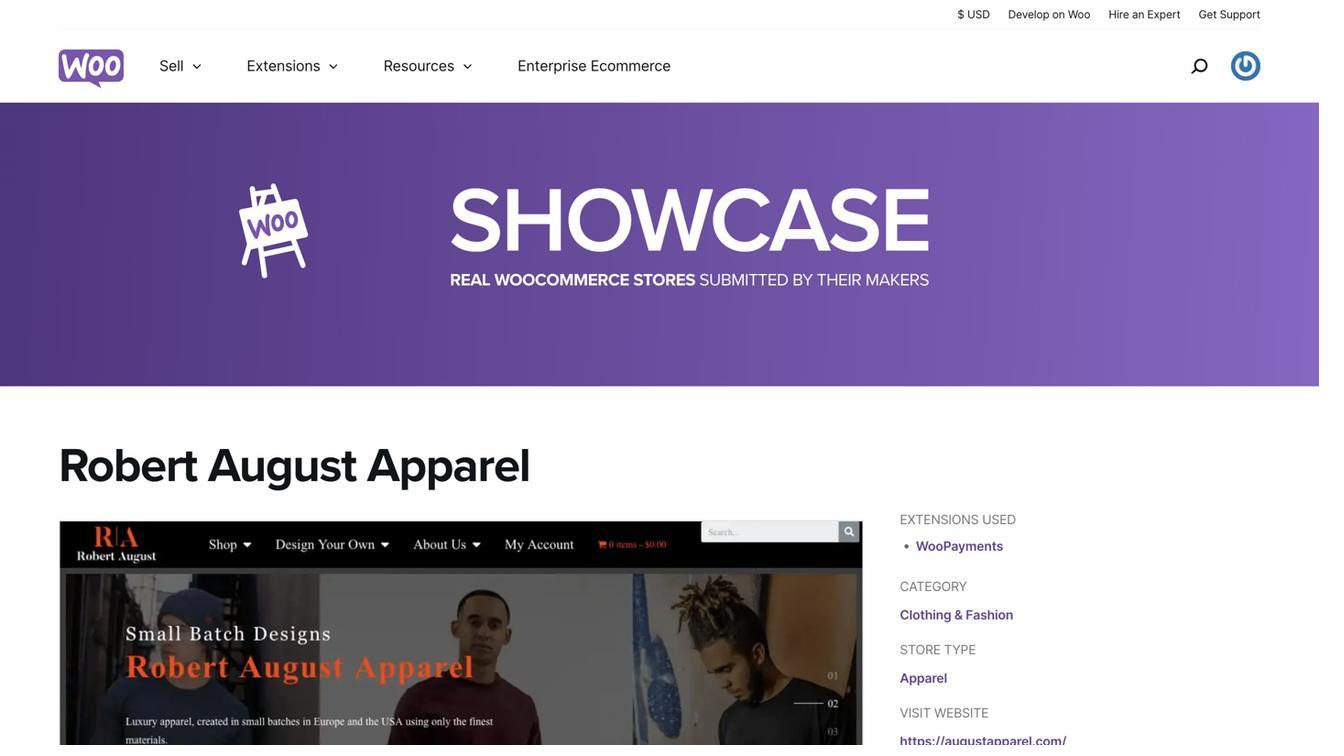 Task type: describe. For each thing, give the bounding box(es) containing it.
enterprise ecommerce link
[[496, 29, 693, 103]]

by
[[793, 270, 813, 291]]

usd
[[968, 8, 990, 21]]

on
[[1053, 8, 1066, 21]]

august
[[208, 437, 356, 495]]

extensions for extensions
[[247, 57, 320, 75]]

type
[[945, 642, 976, 657]]

&
[[955, 607, 963, 623]]

1 vertical spatial apparel
[[900, 670, 948, 686]]

real
[[450, 270, 491, 291]]

used
[[983, 512, 1017, 527]]

develop on woo
[[1009, 8, 1091, 21]]

robert
[[59, 437, 197, 495]]

ecommerce
[[591, 57, 671, 75]]

get
[[1199, 8, 1217, 21]]

expert
[[1148, 8, 1181, 21]]

hire an expert
[[1109, 8, 1181, 21]]

store type
[[900, 642, 976, 657]]

hire an expert link
[[1109, 6, 1181, 22]]

sell
[[159, 57, 184, 75]]

robert august apparel
[[59, 437, 530, 495]]

hire
[[1109, 8, 1130, 21]]

showcase real woocommerce stores submitted by their makers
[[449, 167, 931, 291]]

search image
[[1185, 51, 1214, 81]]

visit
[[900, 705, 931, 721]]

makers
[[866, 270, 930, 291]]

showcase link
[[449, 167, 931, 277]]



Task type: locate. For each thing, give the bounding box(es) containing it.
resources button
[[362, 29, 496, 103]]

$
[[958, 8, 965, 21]]

0 horizontal spatial apparel
[[367, 437, 530, 495]]

$ usd button
[[958, 6, 990, 22]]

0 vertical spatial extensions
[[247, 57, 320, 75]]

clothing
[[900, 607, 952, 623]]

enterprise ecommerce
[[518, 57, 671, 75]]

woocommerce
[[495, 270, 630, 291]]

resources
[[384, 57, 455, 75]]

submitted
[[700, 270, 789, 291]]

open account menu image
[[1232, 51, 1261, 81]]

store
[[900, 642, 941, 657]]

visit website
[[900, 705, 989, 721]]

0 horizontal spatial extensions
[[247, 57, 320, 75]]

1 horizontal spatial extensions
[[900, 512, 979, 527]]

1 vertical spatial extensions
[[900, 512, 979, 527]]

clothing & fashion link
[[900, 607, 1014, 623]]

website
[[935, 705, 989, 721]]

1 horizontal spatial apparel
[[900, 670, 948, 686]]

enterprise
[[518, 57, 587, 75]]

stores
[[634, 270, 696, 291]]

woopayments
[[916, 538, 1004, 554]]

fashion
[[966, 607, 1014, 623]]

apparel
[[367, 437, 530, 495], [900, 670, 948, 686]]

showcase
[[449, 167, 931, 277]]

apparel link
[[900, 670, 948, 686]]

an
[[1133, 8, 1145, 21]]

extensions inside button
[[247, 57, 320, 75]]

woopayments link
[[916, 538, 1004, 554]]

category
[[900, 579, 967, 594]]

develop on woo link
[[1009, 6, 1091, 22]]

service navigation menu element
[[1152, 36, 1261, 96]]

$ usd
[[958, 8, 990, 21]]

0 vertical spatial apparel
[[367, 437, 530, 495]]

extensions for extensions used
[[900, 512, 979, 527]]

sell button
[[137, 29, 225, 103]]

woo
[[1068, 8, 1091, 21]]

get support
[[1199, 8, 1261, 21]]

clothing & fashion
[[900, 607, 1014, 623]]

extensions
[[247, 57, 320, 75], [900, 512, 979, 527]]

extensions used
[[900, 512, 1017, 527]]

develop
[[1009, 8, 1050, 21]]

their
[[817, 270, 862, 291]]

extensions button
[[225, 29, 362, 103]]

support
[[1220, 8, 1261, 21]]

get support link
[[1199, 6, 1261, 22]]



Task type: vqa. For each thing, say whether or not it's contained in the screenshot.
"Also"
no



